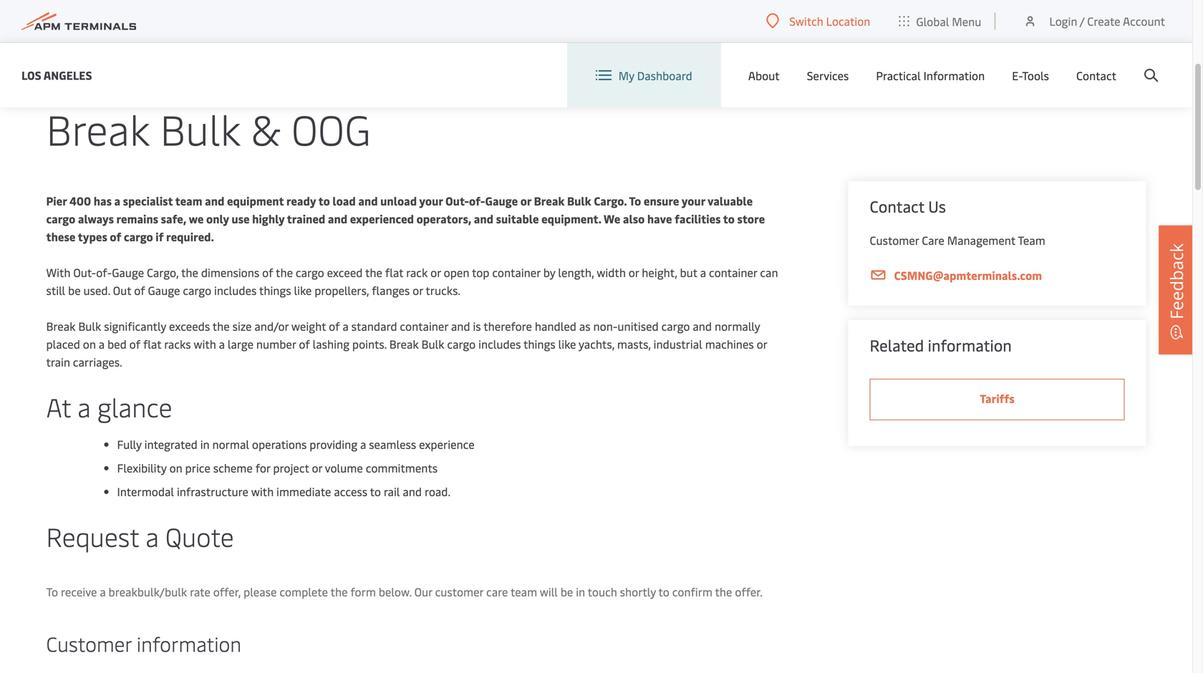 Task type: describe. For each thing, give the bounding box(es) containing it.
road.
[[425, 484, 451, 499]]

about button
[[748, 43, 780, 107]]

and left is
[[451, 318, 470, 334]]

still
[[46, 283, 65, 298]]

team
[[1018, 232, 1046, 248]]

0 vertical spatial in
[[200, 437, 210, 452]]

to down valuable
[[723, 211, 735, 226]]

e-
[[1012, 68, 1023, 83]]

offer.
[[735, 584, 763, 600]]

services
[[807, 68, 849, 83]]

the left form
[[331, 584, 348, 600]]

to left the load
[[318, 193, 330, 208]]

global
[[917, 13, 950, 29]]

normal
[[212, 437, 249, 452]]

types
[[78, 229, 107, 244]]

racks
[[164, 336, 191, 352]]

bulk down the trucks.
[[422, 336, 445, 352]]

bed
[[107, 336, 127, 352]]

of up lashing
[[329, 318, 340, 334]]

breakbulk/bulk
[[109, 584, 187, 600]]

for
[[256, 460, 270, 476]]

carriages.
[[73, 354, 122, 370]]

top
[[472, 265, 490, 280]]

tools
[[1023, 68, 1049, 83]]

of inside pier 400 has a specialist team and equipment ready to load and unload your out-of-gauge or break bulk cargo. to ensure your valuable cargo always remains safe, we only use highly trained and experienced operators, and suitable equipment. we also have facilities to store these types of cargo if required.
[[110, 229, 121, 244]]

use
[[232, 211, 250, 226]]

csmng@apmterminals.com link
[[870, 266, 1125, 284]]

my dashboard
[[619, 68, 693, 83]]

includes inside break bulk significantly exceeds the size and/or weight of a standard container and is therefore handled as non-unitised cargo and normally placed on a bed of flat racks with a large number of lashing points. break bulk cargo includes things like yachts, masts, industrial machines or train carriages.
[[479, 336, 521, 352]]

the right dimensions
[[276, 265, 293, 280]]

customer for customer information
[[46, 630, 132, 657]]

a inside with out-of-gauge cargo, the dimensions of the cargo exceed the flat rack or open top container by length, width or height, but a container can still be used. out of gauge cargo includes things like propellers, flanges or trucks.
[[700, 265, 706, 280]]

integrated
[[144, 437, 198, 452]]

login
[[1050, 13, 1078, 29]]

with out-of-gauge cargo, the dimensions of the cargo exceed the flat rack or open top container by length, width or height, but a container can still be used. out of gauge cargo includes things like propellers, flanges or trucks.
[[46, 265, 778, 298]]

our
[[415, 584, 432, 600]]

open
[[444, 265, 469, 280]]

or right width
[[629, 265, 639, 280]]

out
[[113, 283, 131, 298]]

handled
[[535, 318, 577, 334]]

the up flanges
[[365, 265, 383, 280]]

customer for customer care management team
[[870, 232, 919, 248]]

management
[[948, 232, 1016, 248]]

to left rail
[[370, 484, 381, 499]]

gauge inside pier 400 has a specialist team and equipment ready to load and unload your out-of-gauge or break bulk cargo. to ensure your valuable cargo always remains safe, we only use highly trained and experienced operators, and suitable equipment. we also have facilities to store these types of cargo if required.
[[485, 193, 518, 208]]

lashing
[[313, 336, 350, 352]]

quote
[[165, 519, 234, 554]]

information
[[924, 68, 985, 83]]

like inside with out-of-gauge cargo, the dimensions of the cargo exceed the flat rack or open top container by length, width or height, but a container can still be used. out of gauge cargo includes things like propellers, flanges or trucks.
[[294, 283, 312, 298]]

we
[[604, 211, 621, 226]]

information for related information
[[928, 335, 1012, 356]]

customer care management team
[[870, 232, 1046, 248]]

used.
[[83, 283, 110, 298]]

at
[[46, 389, 71, 424]]

a inside pier 400 has a specialist team and equipment ready to load and unload your out-of-gauge or break bulk cargo. to ensure your valuable cargo always remains safe, we only use highly trained and experienced operators, and suitable equipment. we also have facilities to store these types of cargo if required.
[[114, 193, 120, 208]]

break bulk & oog
[[46, 100, 371, 156]]

can
[[760, 265, 778, 280]]

care
[[922, 232, 945, 248]]

therefore
[[484, 318, 532, 334]]

2 vertical spatial gauge
[[148, 283, 180, 298]]

2 your from the left
[[682, 193, 705, 208]]

unitised
[[618, 318, 659, 334]]

propellers,
[[315, 283, 369, 298]]

and left suitable
[[474, 211, 494, 226]]

immediate
[[277, 484, 331, 499]]

switch location
[[790, 13, 871, 29]]

things inside with out-of-gauge cargo, the dimensions of the cargo exceed the flat rack or open top container by length, width or height, but a container can still be used. out of gauge cargo includes things like propellers, flanges or trucks.
[[259, 283, 291, 298]]

los angeles
[[21, 67, 92, 83]]

customer information
[[46, 630, 242, 657]]

will
[[540, 584, 558, 600]]

rack
[[406, 265, 428, 280]]

or inside break bulk significantly exceeds the size and/or weight of a standard container and is therefore handled as non-unitised cargo and normally placed on a bed of flat racks with a large number of lashing points. break bulk cargo includes things like yachts, masts, industrial machines or train carriages.
[[757, 336, 767, 352]]

intermodal
[[117, 484, 174, 499]]

cargo down remains
[[124, 229, 153, 244]]

has
[[94, 193, 112, 208]]

trucks.
[[426, 283, 461, 298]]

a right at
[[77, 389, 91, 424]]

have
[[647, 211, 672, 226]]

ready
[[286, 193, 316, 208]]

of right out
[[134, 283, 145, 298]]

dashboard
[[637, 68, 693, 83]]

suitable
[[496, 211, 539, 226]]

standard
[[351, 318, 397, 334]]

experienced
[[350, 211, 414, 226]]

and right rail
[[403, 484, 422, 499]]

fully integrated in normal operations providing a seamless experience
[[117, 437, 475, 452]]

los angeles link
[[21, 66, 92, 84]]

things inside break bulk significantly exceeds the size and/or weight of a standard container and is therefore handled as non-unitised cargo and normally placed on a bed of flat racks with a large number of lashing points. break bulk cargo includes things like yachts, masts, industrial machines or train carriages.
[[524, 336, 556, 352]]

my dashboard button
[[596, 43, 693, 107]]

volume
[[325, 460, 363, 476]]

number
[[256, 336, 296, 352]]

bulk inside pier 400 has a specialist team and equipment ready to load and unload your out-of-gauge or break bulk cargo. to ensure your valuable cargo always remains safe, we only use highly trained and experienced operators, and suitable equipment. we also have facilities to store these types of cargo if required.
[[567, 193, 591, 208]]

flanges
[[372, 283, 410, 298]]

request
[[46, 519, 139, 554]]

account
[[1123, 13, 1166, 29]]

a right receive in the bottom left of the page
[[100, 584, 106, 600]]

break down angeles
[[46, 100, 150, 156]]

about
[[748, 68, 780, 83]]

includes inside with out-of-gauge cargo, the dimensions of the cargo exceed the flat rack or open top container by length, width or height, but a container can still be used. out of gauge cargo includes things like propellers, flanges or trucks.
[[214, 283, 257, 298]]

width
[[597, 265, 626, 280]]

practical
[[876, 68, 921, 83]]

cargo up exceeds
[[183, 283, 211, 298]]

the right cargo,
[[181, 265, 198, 280]]

request a quote
[[46, 519, 234, 554]]

2 horizontal spatial container
[[709, 265, 758, 280]]

break up placed
[[46, 318, 76, 334]]

flat inside with out-of-gauge cargo, the dimensions of the cargo exceed the flat rack or open top container by length, width or height, but a container can still be used. out of gauge cargo includes things like propellers, flanges or trucks.
[[385, 265, 403, 280]]

team inside pier 400 has a specialist team and equipment ready to load and unload your out-of-gauge or break bulk cargo. to ensure your valuable cargo always remains safe, we only use highly trained and experienced operators, and suitable equipment. we also have facilities to store these types of cargo if required.
[[175, 193, 202, 208]]

contact for contact us
[[870, 196, 925, 217]]

400
[[69, 193, 91, 208]]

or inside pier 400 has a specialist team and equipment ready to load and unload your out-of-gauge or break bulk cargo. to ensure your valuable cargo always remains safe, we only use highly trained and experienced operators, and suitable equipment. we also have facilities to store these types of cargo if required.
[[521, 193, 532, 208]]

receive
[[61, 584, 97, 600]]

but
[[680, 265, 698, 280]]

feedback button
[[1159, 226, 1195, 355]]

or right the project
[[312, 460, 322, 476]]

1 horizontal spatial container
[[492, 265, 541, 280]]

the inside break bulk significantly exceeds the size and/or weight of a standard container and is therefore handled as non-unitised cargo and normally placed on a bed of flat racks with a large number of lashing points. break bulk cargo includes things like yachts, masts, industrial machines or train carriages.
[[213, 318, 230, 334]]

and up only
[[205, 193, 225, 208]]

confirm
[[672, 584, 713, 600]]

break right points.
[[389, 336, 419, 352]]



Task type: locate. For each thing, give the bounding box(es) containing it.
exceeds
[[169, 318, 210, 334]]

includes down therefore
[[479, 336, 521, 352]]

1 vertical spatial gauge
[[112, 265, 144, 280]]

at a glance
[[46, 389, 172, 424]]

with down exceeds
[[194, 336, 216, 352]]

1 vertical spatial out-
[[73, 265, 96, 280]]

cargo up these
[[46, 211, 75, 226]]

break bulk significantly exceeds the size and/or weight of a standard container and is therefore handled as non-unitised cargo and normally placed on a bed of flat racks with a large number of lashing points. break bulk cargo includes things like yachts, masts, industrial machines or train carriages.
[[46, 318, 767, 370]]

bulk left the &
[[160, 100, 240, 156]]

0 vertical spatial like
[[294, 283, 312, 298]]

points.
[[352, 336, 387, 352]]

things up and/or
[[259, 283, 291, 298]]

highly
[[252, 211, 285, 226]]

like inside break bulk significantly exceeds the size and/or weight of a standard container and is therefore handled as non-unitised cargo and normally placed on a bed of flat racks with a large number of lashing points. break bulk cargo includes things like yachts, masts, industrial machines or train carriages.
[[558, 336, 576, 352]]

in up price
[[200, 437, 210, 452]]

of down weight
[[299, 336, 310, 352]]

contact down login / create account link
[[1077, 68, 1117, 83]]

&
[[251, 100, 281, 156]]

by
[[544, 265, 556, 280]]

0 horizontal spatial on
[[83, 336, 96, 352]]

form
[[351, 584, 376, 600]]

out- inside with out-of-gauge cargo, the dimensions of the cargo exceed the flat rack or open top container by length, width or height, but a container can still be used. out of gauge cargo includes things like propellers, flanges or trucks.
[[73, 265, 96, 280]]

cargo
[[46, 211, 75, 226], [124, 229, 153, 244], [296, 265, 324, 280], [183, 283, 211, 298], [662, 318, 690, 334], [447, 336, 476, 352]]

0 horizontal spatial contact
[[870, 196, 925, 217]]

of- inside pier 400 has a specialist team and equipment ready to load and unload your out-of-gauge or break bulk cargo. to ensure your valuable cargo always remains safe, we only use highly trained and experienced operators, and suitable equipment. we also have facilities to store these types of cargo if required.
[[469, 193, 485, 208]]

1 horizontal spatial includes
[[479, 336, 521, 352]]

location
[[826, 13, 871, 29]]

or right rack
[[431, 265, 441, 280]]

bulk up placed
[[78, 318, 101, 334]]

or
[[521, 193, 532, 208], [431, 265, 441, 280], [629, 265, 639, 280], [413, 283, 423, 298], [757, 336, 767, 352], [312, 460, 322, 476]]

and up industrial at the right of page
[[693, 318, 712, 334]]

1 vertical spatial information
[[137, 630, 242, 657]]

customer down contact us
[[870, 232, 919, 248]]

cargo,
[[147, 265, 179, 280]]

to
[[629, 193, 641, 208], [46, 584, 58, 600]]

1 vertical spatial contact
[[870, 196, 925, 217]]

on up carriages.
[[83, 336, 96, 352]]

operators,
[[417, 211, 472, 226]]

0 vertical spatial contact
[[1077, 68, 1117, 83]]

0 horizontal spatial team
[[175, 193, 202, 208]]

intermodal infrastructure with immediate access to rail and road.
[[117, 484, 451, 499]]

to up the also
[[629, 193, 641, 208]]

break up equipment.
[[534, 193, 565, 208]]

a left bed at left
[[99, 336, 105, 352]]

to inside pier 400 has a specialist team and equipment ready to load and unload your out-of-gauge or break bulk cargo. to ensure your valuable cargo always remains safe, we only use highly trained and experienced operators, and suitable equipment. we also have facilities to store these types of cargo if required.
[[629, 193, 641, 208]]

1 vertical spatial to
[[46, 584, 58, 600]]

0 vertical spatial of-
[[469, 193, 485, 208]]

remains
[[116, 211, 158, 226]]

1 horizontal spatial contact
[[1077, 68, 1117, 83]]

contact left us
[[870, 196, 925, 217]]

we
[[189, 211, 204, 226]]

0 horizontal spatial gauge
[[112, 265, 144, 280]]

normally
[[715, 318, 760, 334]]

be inside with out-of-gauge cargo, the dimensions of the cargo exceed the flat rack or open top container by length, width or height, but a container can still be used. out of gauge cargo includes things like propellers, flanges or trucks.
[[68, 283, 81, 298]]

safe,
[[161, 211, 186, 226]]

0 horizontal spatial with
[[194, 336, 216, 352]]

a
[[114, 193, 120, 208], [700, 265, 706, 280], [343, 318, 349, 334], [99, 336, 105, 352], [219, 336, 225, 352], [77, 389, 91, 424], [360, 437, 366, 452], [146, 519, 159, 554], [100, 584, 106, 600]]

price
[[185, 460, 210, 476]]

0 vertical spatial be
[[68, 283, 81, 298]]

only
[[206, 211, 229, 226]]

1 horizontal spatial your
[[682, 193, 705, 208]]

create
[[1088, 13, 1121, 29]]

1 horizontal spatial gauge
[[148, 283, 180, 298]]

1 vertical spatial be
[[561, 584, 573, 600]]

0 vertical spatial to
[[629, 193, 641, 208]]

things down handled
[[524, 336, 556, 352]]

facilities
[[675, 211, 721, 226]]

1 vertical spatial of-
[[96, 265, 112, 280]]

0 horizontal spatial to
[[46, 584, 58, 600]]

to left receive in the bottom left of the page
[[46, 584, 58, 600]]

0 horizontal spatial be
[[68, 283, 81, 298]]

or down rack
[[413, 283, 423, 298]]

0 horizontal spatial includes
[[214, 283, 257, 298]]

cargo down is
[[447, 336, 476, 352]]

seamless
[[369, 437, 416, 452]]

a right but
[[700, 265, 706, 280]]

tariffs link
[[870, 379, 1125, 421]]

also
[[623, 211, 645, 226]]

0 vertical spatial includes
[[214, 283, 257, 298]]

services button
[[807, 43, 849, 107]]

a down intermodal
[[146, 519, 159, 554]]

container left by
[[492, 265, 541, 280]]

like
[[294, 283, 312, 298], [558, 336, 576, 352]]

yachts,
[[579, 336, 615, 352]]

or down normally
[[757, 336, 767, 352]]

shortly
[[620, 584, 656, 600]]

related
[[870, 335, 924, 356]]

0 horizontal spatial customer
[[46, 630, 132, 657]]

login / create account link
[[1023, 0, 1166, 42]]

customer down receive in the bottom left of the page
[[46, 630, 132, 657]]

with down for
[[251, 484, 274, 499]]

1 horizontal spatial to
[[629, 193, 641, 208]]

out- up the used.
[[73, 265, 96, 280]]

0 vertical spatial on
[[83, 336, 96, 352]]

1 vertical spatial includes
[[479, 336, 521, 352]]

practical information button
[[876, 43, 985, 107]]

0 vertical spatial customer
[[870, 232, 919, 248]]

pier 400 has a specialist team and equipment ready to load and unload your out-of-gauge or break bulk cargo. to ensure your valuable cargo always remains safe, we only use highly trained and experienced operators, and suitable equipment. we also have facilities to store these types of cargo if required.
[[46, 193, 765, 244]]

flexibility
[[117, 460, 167, 476]]

flat inside break bulk significantly exceeds the size and/or weight of a standard container and is therefore handled as non-unitised cargo and normally placed on a bed of flat racks with a large number of lashing points. break bulk cargo includes things like yachts, masts, industrial machines or train carriages.
[[143, 336, 161, 352]]

of right dimensions
[[262, 265, 273, 280]]

on inside break bulk significantly exceeds the size and/or weight of a standard container and is therefore handled as non-unitised cargo and normally placed on a bed of flat racks with a large number of lashing points. break bulk cargo includes things like yachts, masts, industrial machines or train carriages.
[[83, 336, 96, 352]]

like up weight
[[294, 283, 312, 298]]

contact for contact
[[1077, 68, 1117, 83]]

below.
[[379, 584, 412, 600]]

gauge down cargo,
[[148, 283, 180, 298]]

switch
[[790, 13, 824, 29]]

contact button
[[1077, 43, 1117, 107]]

specialist
[[123, 193, 173, 208]]

gauge up suitable
[[485, 193, 518, 208]]

touch
[[588, 584, 617, 600]]

train
[[46, 354, 70, 370]]

1 horizontal spatial with
[[251, 484, 274, 499]]

a right "has"
[[114, 193, 120, 208]]

like down handled
[[558, 336, 576, 352]]

1 vertical spatial things
[[524, 336, 556, 352]]

cargo left exceed
[[296, 265, 324, 280]]

of
[[110, 229, 121, 244], [262, 265, 273, 280], [134, 283, 145, 298], [329, 318, 340, 334], [129, 336, 140, 352], [299, 336, 310, 352]]

1 horizontal spatial information
[[928, 335, 1012, 356]]

0 horizontal spatial your
[[419, 193, 443, 208]]

0 horizontal spatial of-
[[96, 265, 112, 280]]

with
[[194, 336, 216, 352], [251, 484, 274, 499]]

on left price
[[169, 460, 182, 476]]

customer
[[870, 232, 919, 248], [46, 630, 132, 657]]

1 horizontal spatial out-
[[446, 193, 469, 208]]

1 horizontal spatial be
[[561, 584, 573, 600]]

flat down significantly
[[143, 336, 161, 352]]

the left the size
[[213, 318, 230, 334]]

team up we
[[175, 193, 202, 208]]

your up operators,
[[419, 193, 443, 208]]

container left can
[[709, 265, 758, 280]]

of right bed at left
[[129, 336, 140, 352]]

1 vertical spatial customer
[[46, 630, 132, 657]]

0 vertical spatial out-
[[446, 193, 469, 208]]

of right types
[[110, 229, 121, 244]]

0 horizontal spatial flat
[[143, 336, 161, 352]]

complete
[[280, 584, 328, 600]]

please
[[244, 584, 277, 600]]

team left will
[[511, 584, 537, 600]]

0 vertical spatial things
[[259, 283, 291, 298]]

of- inside with out-of-gauge cargo, the dimensions of the cargo exceed the flat rack or open top container by length, width or height, but a container can still be used. out of gauge cargo includes things like propellers, flanges or trucks.
[[96, 265, 112, 280]]

providing
[[310, 437, 358, 452]]

1 vertical spatial in
[[576, 584, 585, 600]]

out- inside pier 400 has a specialist team and equipment ready to load and unload your out-of-gauge or break bulk cargo. to ensure your valuable cargo always remains safe, we only use highly trained and experienced operators, and suitable equipment. we also have facilities to store these types of cargo if required.
[[446, 193, 469, 208]]

break inside pier 400 has a specialist team and equipment ready to load and unload your out-of-gauge or break bulk cargo. to ensure your valuable cargo always remains safe, we only use highly trained and experienced operators, and suitable equipment. we also have facilities to store these types of cargo if required.
[[534, 193, 565, 208]]

container inside break bulk significantly exceeds the size and/or weight of a standard container and is therefore handled as non-unitised cargo and normally placed on a bed of flat racks with a large number of lashing points. break bulk cargo includes things like yachts, masts, industrial machines or train carriages.
[[400, 318, 448, 334]]

be right the still
[[68, 283, 81, 298]]

is
[[473, 318, 481, 334]]

tariffs
[[980, 391, 1015, 406]]

your up facilities
[[682, 193, 705, 208]]

with inside break bulk significantly exceeds the size and/or weight of a standard container and is therefore handled as non-unitised cargo and normally placed on a bed of flat racks with a large number of lashing points. break bulk cargo includes things like yachts, masts, industrial machines or train carriages.
[[194, 336, 216, 352]]

0 vertical spatial flat
[[385, 265, 403, 280]]

csmng@apmterminals.com
[[894, 268, 1042, 283]]

1 vertical spatial like
[[558, 336, 576, 352]]

out- up operators,
[[446, 193, 469, 208]]

0 horizontal spatial in
[[200, 437, 210, 452]]

contact us
[[870, 196, 946, 217]]

to right "shortly"
[[659, 584, 670, 600]]

practical information
[[876, 68, 985, 83]]

1 horizontal spatial in
[[576, 584, 585, 600]]

0 horizontal spatial like
[[294, 283, 312, 298]]

0 vertical spatial information
[[928, 335, 1012, 356]]

cargo up industrial at the right of page
[[662, 318, 690, 334]]

1 horizontal spatial customer
[[870, 232, 919, 248]]

1 vertical spatial team
[[511, 584, 537, 600]]

1 horizontal spatial things
[[524, 336, 556, 352]]

operations
[[252, 437, 307, 452]]

unload
[[381, 193, 417, 208]]

1 vertical spatial on
[[169, 460, 182, 476]]

flat up flanges
[[385, 265, 403, 280]]

a left seamless
[[360, 437, 366, 452]]

1 horizontal spatial flat
[[385, 265, 403, 280]]

bulk up equipment.
[[567, 193, 591, 208]]

e-tools button
[[1012, 43, 1049, 107]]

includes down dimensions
[[214, 283, 257, 298]]

0 horizontal spatial out-
[[73, 265, 96, 280]]

the left the offer.
[[715, 584, 732, 600]]

gauge up out
[[112, 265, 144, 280]]

feedback
[[1165, 243, 1188, 319]]

glance
[[97, 389, 172, 424]]

1 vertical spatial flat
[[143, 336, 161, 352]]

0 horizontal spatial information
[[137, 630, 242, 657]]

team
[[175, 193, 202, 208], [511, 584, 537, 600]]

of- up operators,
[[469, 193, 485, 208]]

be right will
[[561, 584, 573, 600]]

rate
[[190, 584, 210, 600]]

2 horizontal spatial gauge
[[485, 193, 518, 208]]

0 vertical spatial team
[[175, 193, 202, 208]]

in left touch
[[576, 584, 585, 600]]

and up the experienced
[[358, 193, 378, 208]]

0 horizontal spatial things
[[259, 283, 291, 298]]

a left large
[[219, 336, 225, 352]]

equipment
[[227, 193, 284, 208]]

1 horizontal spatial team
[[511, 584, 537, 600]]

0 horizontal spatial container
[[400, 318, 448, 334]]

1 your from the left
[[419, 193, 443, 208]]

and down the load
[[328, 211, 348, 226]]

my
[[619, 68, 635, 83]]

information down rate
[[137, 630, 242, 657]]

0 vertical spatial with
[[194, 336, 216, 352]]

1 horizontal spatial like
[[558, 336, 576, 352]]

menu
[[952, 13, 982, 29]]

angeles
[[43, 67, 92, 83]]

container
[[492, 265, 541, 280], [709, 265, 758, 280], [400, 318, 448, 334]]

infrastructure
[[177, 484, 249, 499]]

store
[[738, 211, 765, 226]]

1 horizontal spatial on
[[169, 460, 182, 476]]

large
[[228, 336, 254, 352]]

container down the trucks.
[[400, 318, 448, 334]]

experience
[[419, 437, 475, 452]]

equipment.
[[542, 211, 602, 226]]

break bulk image
[[0, 0, 1193, 48]]

height,
[[642, 265, 677, 280]]

as
[[579, 318, 591, 334]]

of- up the used.
[[96, 265, 112, 280]]

1 vertical spatial with
[[251, 484, 274, 499]]

information for customer information
[[137, 630, 242, 657]]

flexibility on price scheme for project or volume commitments
[[117, 460, 438, 476]]

trained
[[287, 211, 325, 226]]

or up suitable
[[521, 193, 532, 208]]

a up lashing
[[343, 318, 349, 334]]

information up "tariffs"
[[928, 335, 1012, 356]]

1 horizontal spatial of-
[[469, 193, 485, 208]]

rail
[[384, 484, 400, 499]]

length,
[[558, 265, 594, 280]]

0 vertical spatial gauge
[[485, 193, 518, 208]]



Task type: vqa. For each thing, say whether or not it's contained in the screenshot.
normal
yes



